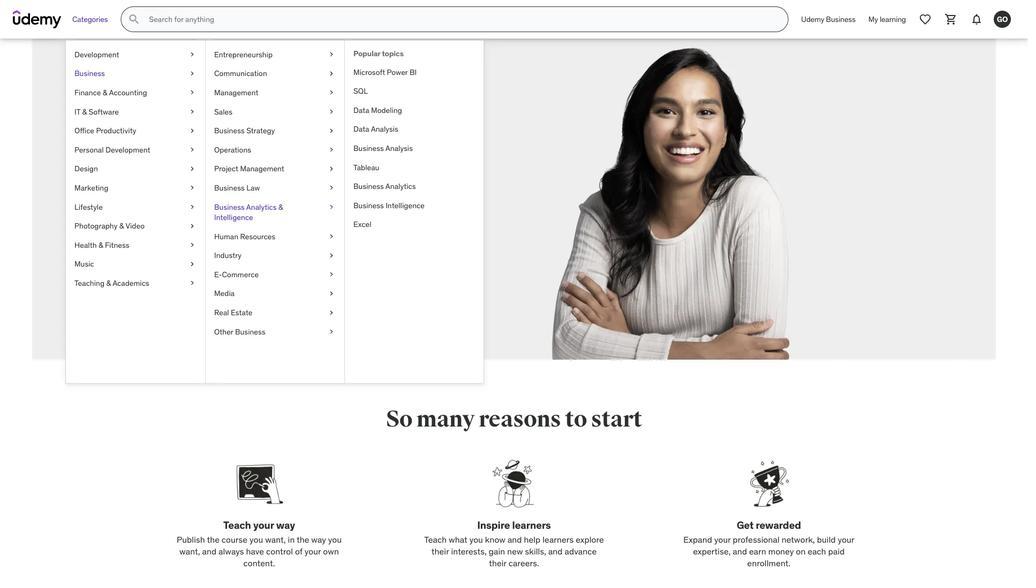 Task type: locate. For each thing, give the bounding box(es) containing it.
xsmall image inside industry link
[[327, 250, 336, 261]]

& left video
[[119, 221, 124, 231]]

each
[[808, 546, 826, 557]]

0 horizontal spatial their
[[431, 546, 449, 557]]

& right it
[[82, 107, 87, 116]]

1 horizontal spatial teach
[[424, 534, 447, 545]]

xsmall image inside business analytics & intelligence link
[[327, 202, 336, 212]]

it & software
[[74, 107, 119, 116]]

1 horizontal spatial the
[[297, 534, 309, 545]]

1 horizontal spatial analytics
[[385, 181, 416, 191]]

xsmall image inside other business link
[[327, 327, 336, 337]]

excel
[[353, 220, 371, 229]]

1 you from the left
[[249, 534, 263, 545]]

udemy image
[[13, 10, 62, 28]]

microsoft
[[353, 67, 385, 77]]

Search for anything text field
[[147, 10, 775, 28]]

business law
[[214, 183, 260, 193]]

and left change
[[290, 200, 307, 213]]

1 vertical spatial want,
[[179, 546, 200, 557]]

0 vertical spatial intelligence
[[386, 200, 425, 210]]

and left earn
[[733, 546, 747, 557]]

management down communication
[[214, 88, 258, 97]]

0 vertical spatial data
[[353, 105, 369, 115]]

business inside business analytics & intelligence
[[214, 202, 245, 212]]

media
[[214, 289, 235, 298]]

xsmall image
[[327, 49, 336, 60], [327, 68, 336, 79], [188, 87, 197, 98], [188, 106, 197, 117], [188, 125, 197, 136], [327, 125, 336, 136], [188, 145, 197, 155], [327, 145, 336, 155], [327, 164, 336, 174], [188, 183, 197, 193], [327, 250, 336, 261], [327, 308, 336, 318], [327, 327, 336, 337]]

1 data from the top
[[353, 105, 369, 115]]

want, up 'control'
[[265, 534, 286, 545]]

udemy business
[[801, 14, 855, 24]]

xsmall image inside lifestyle 'link'
[[188, 202, 197, 212]]

& right finance
[[103, 88, 107, 97]]

teach
[[223, 519, 251, 532], [424, 534, 447, 545]]

business link
[[66, 64, 205, 83]]

other
[[214, 327, 233, 336]]

so many reasons to start
[[386, 405, 642, 433]]

analytics for business analytics
[[385, 181, 416, 191]]

xsmall image inside finance & accounting link
[[188, 87, 197, 98]]

1 horizontal spatial way
[[311, 534, 326, 545]]

1 horizontal spatial you
[[328, 534, 342, 545]]

xsmall image for management
[[327, 87, 336, 98]]

1 vertical spatial learners
[[543, 534, 574, 545]]

development link
[[66, 45, 205, 64]]

xsmall image inside "media" link
[[327, 288, 336, 299]]

business up — at top
[[214, 202, 245, 212]]

way
[[276, 519, 295, 532], [311, 534, 326, 545]]

get
[[737, 519, 754, 532]]

0 horizontal spatial intelligence
[[214, 212, 253, 222]]

human
[[214, 232, 238, 241]]

& right health
[[98, 240, 103, 250]]

0 vertical spatial analysis
[[371, 124, 398, 134]]

of
[[295, 546, 302, 557]]

analysis for data analysis
[[371, 124, 398, 134]]

categories button
[[66, 6, 114, 32]]

teach inside inspire learners teach what you know and help learners explore their interests, gain new skills, and advance their careers.
[[424, 534, 447, 545]]

and inside get rewarded expand your professional network, build your expertise, and earn money on each paid enrollment.
[[733, 546, 747, 557]]

bi
[[410, 67, 417, 77]]

xsmall image inside the office productivity link
[[188, 125, 197, 136]]

your up the expertise,
[[714, 534, 731, 545]]

you up the interests,
[[469, 534, 483, 545]]

business analytics & intelligence element
[[344, 41, 483, 383]]

xsmall image inside management link
[[327, 87, 336, 98]]

0 horizontal spatial want,
[[179, 546, 200, 557]]

other business link
[[206, 322, 344, 341]]

data down data modeling
[[353, 124, 369, 134]]

intelligence
[[386, 200, 425, 210], [214, 212, 253, 222]]

including
[[224, 214, 265, 227]]

and up new on the bottom of page
[[508, 534, 522, 545]]

learners up help
[[512, 519, 551, 532]]

analysis
[[371, 124, 398, 134], [385, 143, 413, 153]]

business intelligence link
[[345, 196, 483, 215]]

2 you from the left
[[328, 534, 342, 545]]

xsmall image inside development link
[[188, 49, 197, 60]]

1 vertical spatial analysis
[[385, 143, 413, 153]]

business analytics
[[353, 181, 416, 191]]

xsmall image for photography & video
[[188, 221, 197, 231]]

analytics down law
[[246, 202, 277, 212]]

0 vertical spatial own
[[289, 214, 308, 227]]

analysis for business analysis
[[385, 143, 413, 153]]

& right teaching on the left
[[106, 278, 111, 288]]

sql
[[353, 86, 368, 96]]

1 vertical spatial teach
[[424, 534, 447, 545]]

way up in on the left bottom of page
[[276, 519, 295, 532]]

the right in on the left bottom of page
[[297, 534, 309, 545]]

you inside inspire learners teach what you know and help learners explore their interests, gain new skills, and advance their careers.
[[469, 534, 483, 545]]

media link
[[206, 284, 344, 303]]

commerce
[[222, 270, 259, 279]]

notifications image
[[970, 13, 983, 26]]

0 horizontal spatial analytics
[[246, 202, 277, 212]]

xsmall image inside the health & fitness link
[[188, 240, 197, 250]]

xsmall image inside teaching & academics link
[[188, 278, 197, 288]]

business up operations
[[214, 126, 245, 135]]

topics
[[382, 49, 404, 58]]

analytics inside business analytics & intelligence
[[246, 202, 277, 212]]

xsmall image for human resources
[[327, 231, 336, 242]]

way right in on the left bottom of page
[[311, 534, 326, 545]]

business for business analysis
[[353, 143, 384, 153]]

xsmall image inside real estate link
[[327, 308, 336, 318]]

get rewarded expand your professional network, build your expertise, and earn money on each paid enrollment.
[[683, 519, 854, 569]]

teach left what
[[424, 534, 447, 545]]

2 horizontal spatial you
[[469, 534, 483, 545]]

business law link
[[206, 178, 344, 197]]

own right of
[[323, 546, 339, 557]]

teaching
[[74, 278, 104, 288]]

1 vertical spatial management
[[240, 164, 284, 174]]

own inside come teach with us become an instructor and change lives — including your own
[[289, 214, 308, 227]]

the left course
[[207, 534, 219, 545]]

xsmall image
[[188, 49, 197, 60], [188, 68, 197, 79], [327, 87, 336, 98], [327, 106, 336, 117], [188, 164, 197, 174], [327, 183, 336, 193], [188, 202, 197, 212], [327, 202, 336, 212], [188, 221, 197, 231], [327, 231, 336, 242], [188, 240, 197, 250], [188, 259, 197, 269], [327, 269, 336, 280], [188, 278, 197, 288], [327, 288, 336, 299]]

shopping cart with 0 items image
[[944, 13, 957, 26]]

control
[[266, 546, 293, 557]]

wishlist image
[[919, 13, 932, 26]]

personal development
[[74, 145, 150, 154]]

xsmall image inside it & software "link"
[[188, 106, 197, 117]]

finance
[[74, 88, 101, 97]]

development down the 'categories' dropdown button
[[74, 50, 119, 59]]

xsmall image inside human resources link
[[327, 231, 336, 242]]

management
[[214, 88, 258, 97], [240, 164, 284, 174]]

your
[[267, 214, 287, 227], [253, 519, 274, 532], [714, 534, 731, 545], [838, 534, 854, 545], [305, 546, 321, 557]]

teach
[[268, 134, 338, 167]]

analysis down data analysis link
[[385, 143, 413, 153]]

1 vertical spatial their
[[489, 558, 506, 569]]

my learning link
[[862, 6, 912, 32]]

entrepreneurship link
[[206, 45, 344, 64]]

development down the office productivity link
[[105, 145, 150, 154]]

business up excel
[[353, 200, 384, 210]]

0 vertical spatial management
[[214, 88, 258, 97]]

analytics up the business intelligence
[[385, 181, 416, 191]]

business intelligence
[[353, 200, 425, 210]]

0 horizontal spatial you
[[249, 534, 263, 545]]

xsmall image inside photography & video link
[[188, 221, 197, 231]]

xsmall image inside the business strategy link
[[327, 125, 336, 136]]

their down gain
[[489, 558, 506, 569]]

personal
[[74, 145, 104, 154]]

business up tableau
[[353, 143, 384, 153]]

xsmall image inside communication link
[[327, 68, 336, 79]]

xsmall image inside business law link
[[327, 183, 336, 193]]

xsmall image inside entrepreneurship link
[[327, 49, 336, 60]]

explore
[[576, 534, 604, 545]]

data modeling link
[[345, 101, 483, 120]]

1 vertical spatial own
[[323, 546, 339, 557]]

3 you from the left
[[469, 534, 483, 545]]

want, down publish
[[179, 546, 200, 557]]

development
[[74, 50, 119, 59], [105, 145, 150, 154]]

0 vertical spatial their
[[431, 546, 449, 557]]

& for fitness
[[98, 240, 103, 250]]

xsmall image inside project management link
[[327, 164, 336, 174]]

teach up course
[[223, 519, 251, 532]]

health & fitness
[[74, 240, 129, 250]]

1 vertical spatial intelligence
[[214, 212, 253, 222]]

1 vertical spatial analytics
[[246, 202, 277, 212]]

learners up skills, on the bottom right of the page
[[543, 534, 574, 545]]

excel link
[[345, 215, 483, 234]]

xsmall image inside e-commerce link
[[327, 269, 336, 280]]

careers.
[[509, 558, 539, 569]]

xsmall image inside business link
[[188, 68, 197, 79]]

xsmall image inside marketing link
[[188, 183, 197, 193]]

us
[[251, 164, 280, 197]]

1 horizontal spatial own
[[323, 546, 339, 557]]

0 horizontal spatial own
[[289, 214, 308, 227]]

help
[[524, 534, 540, 545]]

your down instructor
[[267, 214, 287, 227]]

new
[[507, 546, 523, 557]]

and left always
[[202, 546, 216, 557]]

xsmall image inside design link
[[188, 164, 197, 174]]

project management link
[[206, 159, 344, 178]]

1 vertical spatial data
[[353, 124, 369, 134]]

xsmall image for it & software
[[188, 106, 197, 117]]

1 horizontal spatial want,
[[265, 534, 286, 545]]

their down what
[[431, 546, 449, 557]]

& down business law link
[[278, 202, 283, 212]]

xsmall image inside sales link
[[327, 106, 336, 117]]

health & fitness link
[[66, 236, 205, 255]]

xsmall image for design
[[188, 164, 197, 174]]

business for business intelligence
[[353, 200, 384, 210]]

& inside "link"
[[82, 107, 87, 116]]

0 vertical spatial want,
[[265, 534, 286, 545]]

1 vertical spatial development
[[105, 145, 150, 154]]

xsmall image for development
[[188, 49, 197, 60]]

1 the from the left
[[207, 534, 219, 545]]

xsmall image inside operations link
[[327, 145, 336, 155]]

many
[[416, 405, 475, 433]]

and inside come teach with us become an instructor and change lives — including your own
[[290, 200, 307, 213]]

xsmall image for media
[[327, 288, 336, 299]]

microsoft power bi
[[353, 67, 417, 77]]

accounting
[[109, 88, 147, 97]]

come
[[190, 134, 263, 167]]

management up law
[[240, 164, 284, 174]]

0 vertical spatial teach
[[223, 519, 251, 532]]

xsmall image for marketing
[[188, 183, 197, 193]]

paid
[[828, 546, 845, 557]]

& inside business analytics & intelligence
[[278, 202, 283, 212]]

xsmall image for business strategy
[[327, 125, 336, 136]]

real estate
[[214, 308, 252, 317]]

2 the from the left
[[297, 534, 309, 545]]

2 data from the top
[[353, 124, 369, 134]]

intelligence down business analytics link
[[386, 200, 425, 210]]

academics
[[113, 278, 149, 288]]

teach your way publish the course you want, in the way you want, and always have control of your own content.
[[177, 519, 342, 569]]

own down business law link
[[289, 214, 308, 227]]

0 horizontal spatial the
[[207, 534, 219, 545]]

&
[[103, 88, 107, 97], [82, 107, 87, 116], [278, 202, 283, 212], [119, 221, 124, 231], [98, 240, 103, 250], [106, 278, 111, 288]]

finance & accounting
[[74, 88, 147, 97]]

gain
[[489, 546, 505, 557]]

xsmall image for business analytics & intelligence
[[327, 202, 336, 212]]

teaching & academics link
[[66, 274, 205, 293]]

business down tableau
[[353, 181, 384, 191]]

software
[[89, 107, 119, 116]]

management inside project management link
[[240, 164, 284, 174]]

office
[[74, 126, 94, 135]]

business strategy
[[214, 126, 275, 135]]

analysis up business analysis
[[371, 124, 398, 134]]

project management
[[214, 164, 284, 174]]

xsmall image for project management
[[327, 164, 336, 174]]

xsmall image for communication
[[327, 68, 336, 79]]

0 horizontal spatial way
[[276, 519, 295, 532]]

—
[[212, 214, 221, 227]]

intelligence up human
[[214, 212, 253, 222]]

operations
[[214, 145, 251, 154]]

you up have
[[249, 534, 263, 545]]

with
[[190, 164, 246, 197]]

xsmall image for business law
[[327, 183, 336, 193]]

you right in on the left bottom of page
[[328, 534, 342, 545]]

business analytics & intelligence link
[[206, 197, 344, 227]]

power
[[387, 67, 408, 77]]

data down the sql
[[353, 105, 369, 115]]

e-commerce link
[[206, 265, 344, 284]]

0 vertical spatial analytics
[[385, 181, 416, 191]]

it
[[74, 107, 80, 116]]

xsmall image inside music link
[[188, 259, 197, 269]]

business up finance
[[74, 69, 105, 78]]

xsmall image inside personal development link
[[188, 145, 197, 155]]

business down estate at the left of the page
[[235, 327, 265, 336]]

business down 'project'
[[214, 183, 245, 193]]

0 horizontal spatial teach
[[223, 519, 251, 532]]

analytics inside business analytics link
[[385, 181, 416, 191]]

and inside teach your way publish the course you want, in the way you want, and always have control of your own content.
[[202, 546, 216, 557]]



Task type: vqa. For each thing, say whether or not it's contained in the screenshot.
Quiz
no



Task type: describe. For each thing, give the bounding box(es) containing it.
xsmall image for personal development
[[188, 145, 197, 155]]

udemy business link
[[795, 6, 862, 32]]

xsmall image for finance & accounting
[[188, 87, 197, 98]]

interests,
[[451, 546, 487, 557]]

& for software
[[82, 107, 87, 116]]

management link
[[206, 83, 344, 102]]

change
[[309, 200, 343, 213]]

popular
[[353, 49, 380, 58]]

publish
[[177, 534, 205, 545]]

other business
[[214, 327, 265, 336]]

human resources link
[[206, 227, 344, 246]]

business for business strategy
[[214, 126, 245, 135]]

project
[[214, 164, 238, 174]]

business analysis link
[[345, 139, 483, 158]]

& for accounting
[[103, 88, 107, 97]]

xsmall image for business
[[188, 68, 197, 79]]

start
[[591, 405, 642, 433]]

your up have
[[253, 519, 274, 532]]

1 horizontal spatial their
[[489, 558, 506, 569]]

1 vertical spatial way
[[311, 534, 326, 545]]

law
[[246, 183, 260, 193]]

your right of
[[305, 546, 321, 557]]

design
[[74, 164, 98, 174]]

estate
[[231, 308, 252, 317]]

xsmall image for teaching & academics
[[188, 278, 197, 288]]

have
[[246, 546, 264, 557]]

operations link
[[206, 140, 344, 159]]

analytics for business analytics & intelligence
[[246, 202, 277, 212]]

strategy
[[246, 126, 275, 135]]

e-
[[214, 270, 222, 279]]

xsmall image for entrepreneurship
[[327, 49, 336, 60]]

business for business analytics & intelligence
[[214, 202, 245, 212]]

go link
[[989, 6, 1015, 32]]

content.
[[243, 558, 275, 569]]

and right skills, on the bottom right of the page
[[548, 546, 563, 557]]

management inside management link
[[214, 88, 258, 97]]

so
[[386, 405, 412, 433]]

data analysis link
[[345, 120, 483, 139]]

& for video
[[119, 221, 124, 231]]

intelligence inside business analytics & intelligence
[[214, 212, 253, 222]]

xsmall image for music
[[188, 259, 197, 269]]

what
[[449, 534, 467, 545]]

xsmall image for lifestyle
[[188, 202, 197, 212]]

music link
[[66, 255, 205, 274]]

become
[[190, 200, 227, 213]]

sales link
[[206, 102, 344, 121]]

industry
[[214, 251, 241, 260]]

tableau
[[353, 162, 379, 172]]

xsmall image for e-commerce
[[327, 269, 336, 280]]

resources
[[240, 232, 275, 241]]

business for business law
[[214, 183, 245, 193]]

industry link
[[206, 246, 344, 265]]

xsmall image for other business
[[327, 327, 336, 337]]

on
[[796, 546, 806, 557]]

video
[[126, 221, 145, 231]]

data for data modeling
[[353, 105, 369, 115]]

business right udemy
[[826, 14, 855, 24]]

my learning
[[868, 14, 906, 24]]

communication
[[214, 69, 267, 78]]

own inside teach your way publish the course you want, in the way you want, and always have control of your own content.
[[323, 546, 339, 557]]

build
[[817, 534, 836, 545]]

inspire
[[477, 519, 510, 532]]

health
[[74, 240, 97, 250]]

office productivity
[[74, 126, 136, 135]]

xsmall image for industry
[[327, 250, 336, 261]]

skills,
[[525, 546, 546, 557]]

0 vertical spatial development
[[74, 50, 119, 59]]

& for academics
[[106, 278, 111, 288]]

photography
[[74, 221, 117, 231]]

teach inside teach your way publish the course you want, in the way you want, and always have control of your own content.
[[223, 519, 251, 532]]

course
[[222, 534, 247, 545]]

business analytics link
[[345, 177, 483, 196]]

sql link
[[345, 82, 483, 101]]

xsmall image for office productivity
[[188, 125, 197, 136]]

data for data analysis
[[353, 124, 369, 134]]

money
[[768, 546, 794, 557]]

xsmall image for health & fitness
[[188, 240, 197, 250]]

your inside come teach with us become an instructor and change lives — including your own
[[267, 214, 287, 227]]

xsmall image for real estate
[[327, 308, 336, 318]]

xsmall image for sales
[[327, 106, 336, 117]]

business analysis
[[353, 143, 413, 153]]

modeling
[[371, 105, 402, 115]]

earn
[[749, 546, 766, 557]]

1 horizontal spatial intelligence
[[386, 200, 425, 210]]

enrollment.
[[747, 558, 791, 569]]

professional
[[733, 534, 779, 545]]

expertise,
[[693, 546, 731, 557]]

lives
[[190, 214, 210, 227]]

your up paid
[[838, 534, 854, 545]]

business for business analytics
[[353, 181, 384, 191]]

0 vertical spatial way
[[276, 519, 295, 532]]

in
[[288, 534, 295, 545]]

submit search image
[[128, 13, 140, 26]]

photography & video
[[74, 221, 145, 231]]

human resources
[[214, 232, 275, 241]]

office productivity link
[[66, 121, 205, 140]]

design link
[[66, 159, 205, 178]]

learning
[[880, 14, 906, 24]]

lifestyle link
[[66, 197, 205, 216]]

know
[[485, 534, 505, 545]]

expand
[[683, 534, 712, 545]]

it & software link
[[66, 102, 205, 121]]

categories
[[72, 14, 108, 24]]

popular topics
[[353, 49, 404, 58]]

communication link
[[206, 64, 344, 83]]

real
[[214, 308, 229, 317]]

xsmall image for operations
[[327, 145, 336, 155]]

0 vertical spatial learners
[[512, 519, 551, 532]]

tableau link
[[345, 158, 483, 177]]

to
[[565, 405, 587, 433]]



